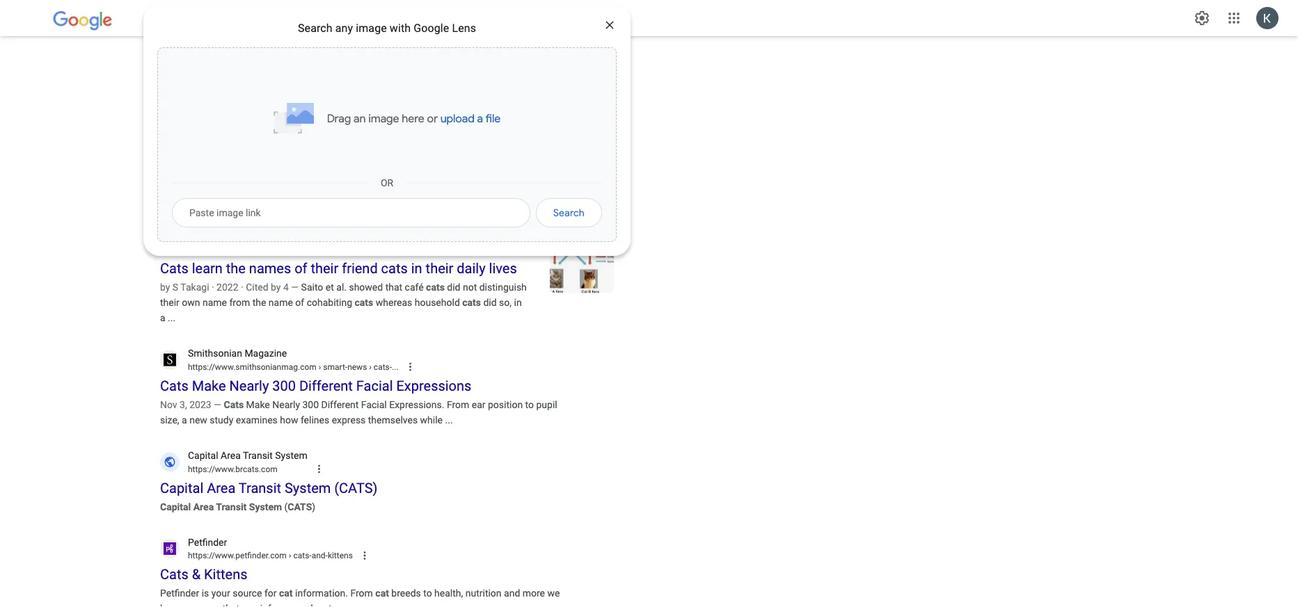 Task type: describe. For each thing, give the bounding box(es) containing it.
1 cat from the left
[[279, 589, 293, 600]]

none search field containing drag an image here or
[[0, 0, 631, 256]]

make nearly 300 different facial expressions. from ear position to pupil size, a new study examines how felines express themselves while ...
[[160, 400, 557, 426]]

cats whereas household cats
[[355, 297, 481, 309]]

beloved
[[212, 180, 246, 191]]

the up by s takagi · 2022 · cited by 4 —
[[226, 261, 246, 277]]

cats | lifeandstyle
[[160, 159, 274, 175]]

in inside did so, in a ...
[[514, 297, 522, 309]]

smithsonian
[[188, 348, 242, 360]]

the inside jun 1, 2009 domestication began in the fertile crescent, perhaps around 10,000 years ago ...
[[264, 93, 278, 105]]

lifeandstyle
[[199, 159, 274, 175]]

that inside breeds to health, nutrition and more we have a source that can inform or educate.
[[222, 604, 239, 608]]

area for capital area transit system (cats)
[[207, 481, 235, 497]]

lives
[[489, 261, 517, 277]]

https://www.scientificamerican.com
[[188, 41, 322, 51]]

cats
[[288, 502, 312, 513]]

(
[[284, 502, 288, 513]]

domestic
[[247, 195, 288, 207]]

own
[[182, 297, 200, 309]]

and inside breeds to health, nutrition and more we have a source that can inform or educate.
[[504, 589, 520, 600]]

lens
[[452, 21, 476, 34]]

jun 1, 2009 domestication began in the fertile crescent, perhaps around 10,000 years ago ...
[[160, 78, 507, 105]]

educate.
[[302, 604, 340, 608]]

different inside "make nearly 300 different facial expressions. from ear position to pupil size, a new study examines how felines express themselves while ..."
[[321, 400, 359, 411]]

capital area transit system (cats)
[[160, 481, 378, 497]]

any
[[335, 21, 353, 34]]

2 cat from the left
[[375, 589, 389, 600]]

2023
[[189, 400, 211, 411]]

|
[[192, 159, 195, 175]]

source inside breeds to health, nutrition and more we have a source that can inform or educate.
[[191, 604, 220, 608]]

your
[[211, 589, 230, 600]]

› left smart-
[[319, 363, 321, 372]]

capital for capital area transit system https://www.brcats.com
[[188, 451, 218, 462]]

capital area transit system ( cats )
[[160, 502, 315, 513]]

saito et al. showed that café cats
[[301, 282, 445, 294]]

distinguish
[[479, 282, 527, 294]]

health,
[[434, 589, 463, 600]]

to inside breeds to health, nutrition and more we have a source that can inform or educate.
[[423, 589, 432, 600]]

search for search any image with google lens
[[298, 21, 332, 34]]

how
[[280, 415, 298, 426]]

system for https://www.brcats.com
[[275, 451, 307, 462]]

capital for capital area transit system (cats)
[[160, 481, 203, 497]]

2009
[[188, 78, 210, 89]]

from inside "make nearly 300 different facial expressions. from ear position to pupil size, a new study examines how felines express themselves while ..."
[[447, 400, 469, 411]]

article
[[329, 41, 352, 51]]

interbreeding
[[340, 195, 397, 207]]

1 vertical spatial —
[[214, 400, 221, 411]]

transit for (cats)
[[239, 481, 281, 497]]

petfinder https://www.petfinder.com › cats-and-kittens
[[188, 537, 353, 561]]

nov 3, 2023 —
[[160, 400, 224, 411]]

takagi
[[181, 282, 209, 294]]

0 vertical spatial that
[[385, 282, 402, 294]]

did for not
[[447, 282, 460, 294]]

tami...
[[373, 41, 396, 51]]

from
[[229, 297, 250, 309]]

https://www.smithsonianmag.com
[[188, 363, 317, 372]]

system for (cats)
[[285, 481, 331, 497]]

express
[[332, 415, 366, 426]]

nearly inside "make nearly 300 different facial expressions. from ear position to pupil size, a new study examines how felines express themselves while ..."
[[272, 400, 300, 411]]

of inside did not distinguish their own name from the name of cohabiting
[[295, 297, 304, 309]]

saito
[[301, 282, 323, 294]]

2 horizontal spatial their
[[426, 261, 453, 277]]

300 inside "make nearly 300 different facial expressions. from ear position to pupil size, a new study examines how felines express themselves while ..."
[[302, 400, 319, 411]]

cats down article
[[307, 57, 335, 73]]

inform
[[260, 604, 289, 608]]

friend
[[342, 261, 378, 277]]

1 vertical spatial of
[[295, 261, 307, 277]]

or
[[381, 177, 393, 189]]

› right news on the bottom left of page
[[369, 363, 372, 372]]

0 vertical spatial different
[[299, 378, 353, 395]]

petfinder is your source for cat information. from cat
[[160, 589, 389, 600]]

petfinder for petfinder https://www.petfinder.com › cats-and-kittens
[[188, 537, 227, 549]]

in right interbreeding
[[400, 195, 407, 207]]

or inside search box
[[427, 111, 438, 125]]

house
[[263, 57, 304, 73]]

perhaps
[[353, 93, 388, 105]]

https://www.brcats.com
[[188, 465, 278, 475]]

...
[[392, 363, 399, 372]]

not
[[463, 282, 477, 294]]

image for with
[[356, 21, 387, 34]]

google image
[[53, 11, 113, 31]]

1 horizontal spatial —
[[291, 282, 299, 294]]

cats make nearly 300 different facial expressions
[[160, 378, 471, 395]]

nature
[[188, 231, 217, 242]]

cats up household
[[426, 282, 445, 294]]

journal
[[220, 231, 252, 242]]

an
[[354, 111, 366, 125]]

1 name from the left
[[203, 297, 227, 309]]

cats up café
[[381, 261, 408, 277]]

breeds to health, nutrition and more we have a source that can inform or educate.
[[160, 589, 560, 608]]

0 vertical spatial make
[[192, 378, 226, 395]]

› article › the-tami... text field
[[322, 41, 396, 51]]

the-
[[359, 41, 373, 51]]

did so, in a ...
[[160, 297, 522, 324]]

0 vertical spatial facial
[[356, 378, 393, 395]]

none text field › cats-and-kittens
[[188, 550, 353, 563]]

have
[[160, 604, 180, 608]]

while ...
[[420, 415, 453, 426]]

position
[[488, 400, 523, 411]]

1 horizontal spatial their
[[311, 261, 338, 277]]

s
[[173, 282, 178, 294]]

search any image with google lens
[[298, 21, 476, 34]]

cats down not
[[462, 297, 481, 309]]

system for (
[[249, 502, 282, 513]]

cited
[[246, 282, 268, 294]]

jun
[[160, 78, 176, 89]]

their inside did not distinguish their own name from the name of cohabiting
[[160, 297, 179, 309]]

names
[[249, 261, 291, 277]]

cats for cats make nearly 300 different facial expressions
[[160, 378, 188, 395]]

nov
[[160, 400, 177, 411]]

file
[[485, 111, 501, 125]]

wildcats
[[189, 195, 226, 207]]

none text field › smart-news › cats-...
[[188, 361, 399, 374]]

and-
[[312, 552, 328, 561]]

here
[[402, 111, 424, 125]]

2022
[[217, 282, 238, 294]]

https://www.brcats.com text field
[[188, 463, 278, 476]]

?
[[482, 180, 486, 191]]

upload
[[440, 111, 475, 125]]

capital area transit system https://www.brcats.com
[[188, 451, 307, 475]]

1 vertical spatial for
[[264, 589, 277, 600]]

upload a file button
[[440, 111, 501, 125]]

4
[[283, 282, 289, 294]]

household
[[415, 297, 460, 309]]

2 name from the left
[[269, 297, 293, 309]]

capital for capital area transit system ( cats )
[[160, 502, 191, 513]]

a inside breeds to health, nutrition and more we have a source that can inform or educate.
[[183, 604, 188, 608]]

2 vertical spatial from
[[350, 589, 373, 600]]

0 vertical spatial of
[[247, 57, 260, 73]]

(cats)
[[334, 481, 378, 497]]

biodiversity
[[276, 180, 325, 191]]

pet
[[249, 180, 262, 191]]

in up café
[[411, 261, 422, 277]]

so,
[[499, 297, 512, 309]]

study
[[210, 415, 233, 426]]

breeds
[[391, 589, 421, 600]]



Task type: locate. For each thing, give the bounding box(es) containing it.
search inside button
[[553, 207, 585, 219]]

none text field containing https://www.scientificamerican.com
[[188, 39, 396, 52]]

2 vertical spatial transit
[[216, 502, 247, 513]]

1 horizontal spatial from
[[350, 589, 373, 600]]

or inside breeds to health, nutrition and more we have a source that can inform or educate.
[[291, 604, 300, 608]]

make inside "make nearly 300 different facial expressions. from ear position to pupil size, a new study examines how felines express themselves while ..."
[[246, 400, 270, 411]]

and inside ? · gaza diary · wildcats and domestic
[[228, 195, 245, 207]]

0 horizontal spatial source
[[191, 604, 220, 608]]

daily
[[457, 261, 486, 277]]

petfinder up have
[[160, 589, 199, 600]]

0 horizontal spatial by
[[160, 282, 170, 294]]

cats from www.nature.com image
[[550, 230, 614, 294]]

0 horizontal spatial —
[[214, 400, 221, 411]]

expressions.
[[389, 400, 444, 411]]

2 horizontal spatial to
[[525, 400, 534, 411]]

1 vertical spatial facial
[[361, 400, 387, 411]]

australia's
[[416, 180, 461, 191]]

from left ear
[[447, 400, 469, 411]]

capital inside "capital area transit system https://www.brcats.com"
[[188, 451, 218, 462]]

cats up study
[[224, 400, 244, 411]]

facial down › smart-news › cats-... text box
[[356, 378, 393, 395]]

0 vertical spatial search
[[298, 21, 332, 34]]

1 horizontal spatial to
[[423, 589, 432, 600]]

1 vertical spatial nearly
[[272, 400, 300, 411]]

› left and-
[[289, 552, 291, 561]]

drag an image here or upload a file
[[327, 111, 501, 125]]

diary
[[160, 195, 181, 207]]

a inside search box
[[477, 111, 483, 125]]

2 vertical spatial system
[[249, 502, 282, 513]]

1 none text field from the top
[[188, 39, 396, 52]]

began down cats · from beloved pet to biodiversity villain: what now for australia's cats on the left top of the page
[[311, 195, 338, 207]]

began
[[225, 93, 251, 105], [311, 195, 338, 207]]

nearly
[[229, 378, 269, 395], [272, 400, 300, 411]]

expressions
[[396, 378, 471, 395]]

now
[[381, 180, 399, 191]]

0 vertical spatial source
[[233, 589, 262, 600]]

whereas
[[376, 297, 412, 309]]

petfinder for petfinder is your source for cat information. from cat
[[160, 589, 199, 600]]

that down your
[[222, 604, 239, 608]]

1 by from the left
[[160, 282, 170, 294]]

cats from www.theguardian.com image
[[550, 128, 614, 192]]

in down the evolution of house cats
[[254, 93, 262, 105]]

evolution
[[187, 57, 244, 73]]

petfinder up cats & kittens on the bottom of the page
[[188, 537, 227, 549]]

nutrition
[[465, 589, 502, 600]]

their left daily
[[426, 261, 453, 277]]

search for search
[[553, 207, 585, 219]]

facial inside "make nearly 300 different facial expressions. from ear position to pupil size, a new study examines how felines express themselves while ..."
[[361, 400, 387, 411]]

did left so,
[[483, 297, 497, 309]]

2 horizontal spatial from
[[447, 400, 469, 411]]

transit for https://www.brcats.com
[[243, 451, 273, 462]]

1 horizontal spatial did
[[483, 297, 497, 309]]

2 vertical spatial area
[[193, 502, 214, 513]]

1 horizontal spatial and
[[504, 589, 520, 600]]

1 vertical spatial did
[[483, 297, 497, 309]]

their up a ...
[[160, 297, 179, 309]]

system
[[275, 451, 307, 462], [285, 481, 331, 497], [249, 502, 282, 513]]

villain:
[[328, 180, 355, 191]]

by left the 4
[[271, 282, 281, 294]]

size,
[[160, 415, 179, 426]]

1 vertical spatial 300
[[302, 400, 319, 411]]

source down is
[[191, 604, 220, 608]]

cats for cats · from beloved pet to biodiversity villain: what now for australia's cats
[[160, 180, 180, 191]]

none text field up petfinder is your source for cat information. from cat
[[188, 550, 353, 563]]

cats up s
[[160, 261, 188, 277]]

1 vertical spatial transit
[[239, 481, 281, 497]]

did not distinguish their own name from the name of cohabiting
[[160, 282, 527, 309]]

0 vertical spatial and
[[228, 195, 245, 207]]

cats-
[[374, 363, 392, 372], [293, 552, 312, 561]]

nature journal
[[188, 231, 252, 242]]

did left not
[[447, 282, 460, 294]]

cats for cats
[[224, 400, 244, 411]]

cats up 1960s, ... in the left top of the page
[[463, 180, 482, 191]]

al.
[[336, 282, 347, 294]]

cats down the biodiversity
[[290, 195, 309, 207]]

› left the the-
[[354, 41, 357, 51]]

new
[[189, 415, 207, 426]]

cats for cats learn the names of their friend cats in their daily lives
[[160, 261, 188, 277]]

1 horizontal spatial make
[[246, 400, 270, 411]]

pupil
[[536, 400, 557, 411]]

from
[[187, 180, 210, 191], [447, 400, 469, 411], [350, 589, 373, 600]]

1 horizontal spatial name
[[269, 297, 293, 309]]

that
[[385, 282, 402, 294], [222, 604, 239, 608]]

1 vertical spatial cats-
[[293, 552, 312, 561]]

1 vertical spatial different
[[321, 400, 359, 411]]

did inside did so, in a ...
[[483, 297, 497, 309]]

10,000
[[423, 93, 452, 105]]

that up whereas
[[385, 282, 402, 294]]

0 vertical spatial system
[[275, 451, 307, 462]]

1 vertical spatial capital
[[160, 481, 203, 497]]

make up examines
[[246, 400, 270, 411]]

cats down 'showed'
[[355, 297, 373, 309]]

300 up felines
[[302, 400, 319, 411]]

for right the now
[[402, 180, 414, 191]]

2 vertical spatial a
[[183, 604, 188, 608]]

system up )
[[285, 481, 331, 497]]

1 vertical spatial a
[[182, 415, 187, 426]]

0 horizontal spatial for
[[264, 589, 277, 600]]

cats left the &
[[160, 567, 188, 584]]

1 vertical spatial or
[[291, 604, 300, 608]]

cats
[[463, 180, 482, 191], [290, 195, 309, 207], [381, 261, 408, 277], [426, 282, 445, 294], [355, 297, 373, 309], [462, 297, 481, 309]]

around
[[390, 93, 420, 105]]

0 vertical spatial none text field
[[188, 39, 396, 52]]

google
[[414, 21, 449, 34]]

capital down the https://www.brcats.com text field on the bottom left of the page
[[160, 502, 191, 513]]

1 vertical spatial search
[[553, 207, 585, 219]]

capital up the https://www.brcats.com text field on the bottom left of the page
[[188, 451, 218, 462]]

none text field for 300
[[188, 361, 399, 374]]

0 vertical spatial nearly
[[229, 378, 269, 395]]

2 by from the left
[[271, 282, 281, 294]]

magazine
[[245, 348, 287, 360]]

› cats-and-kittens text field
[[287, 552, 353, 561]]

kittens
[[204, 567, 247, 584]]

for up "inform"
[[264, 589, 277, 600]]

1 horizontal spatial for
[[402, 180, 414, 191]]

cats
[[307, 57, 335, 73], [160, 159, 188, 175], [160, 180, 180, 191], [160, 261, 188, 277], [160, 378, 188, 395], [224, 400, 244, 411], [160, 567, 188, 584]]

in inside jun 1, 2009 domestication began in the fertile crescent, perhaps around 10,000 years ago ...
[[254, 93, 262, 105]]

image for here
[[368, 111, 399, 125]]

None search field
[[0, 0, 631, 256]]

1 vertical spatial that
[[222, 604, 239, 608]]

source up can
[[233, 589, 262, 600]]

cats from www.scientificamerican.com image
[[550, 26, 614, 90]]

1 horizontal spatial or
[[427, 111, 438, 125]]

name down the 4
[[269, 297, 293, 309]]

none text field up "house"
[[188, 39, 396, 52]]

area for capital area transit system ( cats )
[[193, 502, 214, 513]]

cat
[[279, 589, 293, 600], [375, 589, 389, 600]]

café
[[405, 282, 424, 294]]

a left 'file'
[[477, 111, 483, 125]]

0 vertical spatial —
[[291, 282, 299, 294]]

different down smart-
[[299, 378, 353, 395]]

a left new
[[182, 415, 187, 426]]

of up saito
[[295, 261, 307, 277]]

cats up the diary
[[160, 180, 180, 191]]

and down beloved
[[228, 195, 245, 207]]

image up the the-
[[356, 21, 387, 34]]

crescent,
[[310, 93, 350, 105]]

0 vertical spatial or
[[427, 111, 438, 125]]

transit up the https://www.brcats.com text field on the bottom left of the page
[[243, 451, 273, 462]]

— up study
[[214, 400, 221, 411]]

to right pet
[[265, 180, 273, 191]]

None text field
[[188, 39, 396, 52], [188, 361, 399, 374], [188, 550, 353, 563]]

0 vertical spatial petfinder
[[188, 537, 227, 549]]

0 vertical spatial a
[[477, 111, 483, 125]]

3 none text field from the top
[[188, 550, 353, 563]]

0 horizontal spatial or
[[291, 604, 300, 608]]

years
[[454, 93, 478, 105]]

· right ?
[[489, 180, 491, 191]]

of down saito
[[295, 297, 304, 309]]

themselves
[[368, 415, 418, 426]]

cat up "inform"
[[279, 589, 293, 600]]

0 horizontal spatial to
[[265, 180, 273, 191]]

0 vertical spatial capital
[[188, 451, 218, 462]]

or right here
[[427, 111, 438, 125]]

or right "inform"
[[291, 604, 300, 608]]

began inside jun 1, 2009 domestication began in the fertile crescent, perhaps around 10,000 years ago ...
[[225, 93, 251, 105]]

0 horizontal spatial cats-
[[293, 552, 312, 561]]

1 vertical spatial none text field
[[188, 361, 399, 374]]

drag
[[327, 111, 351, 125]]

cohabiting
[[307, 297, 352, 309]]

0 horizontal spatial name
[[203, 297, 227, 309]]

began down the evolution of house cats
[[225, 93, 251, 105]]

cats & kittens
[[160, 567, 247, 584]]

0 vertical spatial from
[[187, 180, 210, 191]]

domestication
[[160, 93, 222, 105]]

1960s, ...
[[426, 195, 465, 207]]

transit down https://www.brcats.com
[[216, 502, 247, 513]]

to left health,
[[423, 589, 432, 600]]

cats left |
[[160, 159, 188, 175]]

petfinder inside petfinder https://www.petfinder.com › cats-and-kittens
[[188, 537, 227, 549]]

different up 'express'
[[321, 400, 359, 411]]

1 vertical spatial area
[[207, 481, 235, 497]]

— right the 4
[[291, 282, 299, 294]]

1 horizontal spatial nearly
[[272, 400, 300, 411]]

transit inside "capital area transit system https://www.brcats.com"
[[243, 451, 273, 462]]

· right the diary
[[184, 195, 186, 207]]

examines
[[236, 415, 278, 426]]

the
[[160, 57, 183, 73]]

0 vertical spatial for
[[402, 180, 414, 191]]

0 horizontal spatial 300
[[272, 378, 296, 395]]

0 horizontal spatial did
[[447, 282, 460, 294]]

0 horizontal spatial cat
[[279, 589, 293, 600]]

cats- inside smithsonian magazine https://www.smithsonianmag.com › smart-news › cats-...
[[374, 363, 392, 372]]

did for so,
[[483, 297, 497, 309]]

their up et
[[311, 261, 338, 277]]

1 vertical spatial petfinder
[[160, 589, 199, 600]]

1 horizontal spatial that
[[385, 282, 402, 294]]

cats- left kittens
[[293, 552, 312, 561]]

with
[[390, 21, 411, 34]]

name down the 2022
[[203, 297, 227, 309]]

area inside "capital area transit system https://www.brcats.com"
[[221, 451, 241, 462]]

fertile
[[280, 93, 307, 105]]

we
[[547, 589, 560, 600]]

is
[[202, 589, 209, 600]]

nearly down https://www.smithsonianmag.com
[[229, 378, 269, 395]]

area
[[221, 451, 241, 462], [207, 481, 235, 497], [193, 502, 214, 513]]

in
[[254, 93, 262, 105], [400, 195, 407, 207], [411, 261, 422, 277], [514, 297, 522, 309]]

nearly up how
[[272, 400, 300, 411]]

cats inside cats | lifeandstyle link
[[160, 159, 188, 175]]

from right information.
[[350, 589, 373, 600]]

transit down "capital area transit system https://www.brcats.com"
[[239, 481, 281, 497]]

to left the pupil
[[525, 400, 534, 411]]

&
[[192, 567, 201, 584]]

showed
[[349, 282, 383, 294]]

to inside "make nearly 300 different facial expressions. from ear position to pupil size, a new study examines how felines express themselves while ..."
[[525, 400, 534, 411]]

0 horizontal spatial began
[[225, 93, 251, 105]]

the left fertile
[[264, 93, 278, 105]]

0 vertical spatial cats-
[[374, 363, 392, 372]]

0 vertical spatial began
[[225, 93, 251, 105]]

https://www.petfinder.com
[[188, 552, 287, 561]]

1 horizontal spatial source
[[233, 589, 262, 600]]

the down cited
[[252, 297, 266, 309]]

0 vertical spatial area
[[221, 451, 241, 462]]

image down perhaps
[[368, 111, 399, 125]]

1 horizontal spatial began
[[311, 195, 338, 207]]

0 horizontal spatial their
[[160, 297, 179, 309]]

system down how
[[275, 451, 307, 462]]

information.
[[295, 589, 348, 600]]

make up 2023
[[192, 378, 226, 395]]

0 horizontal spatial from
[[187, 180, 210, 191]]

none text field containing https://www.smithsonianmag.com
[[188, 361, 399, 374]]

news
[[347, 363, 367, 372]]

the evolution of house cats
[[160, 57, 335, 73]]

capital
[[188, 451, 218, 462], [160, 481, 203, 497], [160, 502, 191, 513]]

et
[[326, 282, 334, 294]]

and left more
[[504, 589, 520, 600]]

none text field › article › the-tami...
[[188, 39, 396, 52]]

system down capital area transit system (cats)
[[249, 502, 282, 513]]

1,
[[179, 78, 186, 89]]

· left the 2022
[[212, 282, 214, 294]]

1 vertical spatial source
[[191, 604, 220, 608]]

› left article
[[324, 41, 327, 51]]

cats- right news on the bottom left of page
[[374, 363, 392, 372]]

search up cats from www.nature.com image
[[553, 207, 585, 219]]

1 vertical spatial system
[[285, 481, 331, 497]]

none text field for house
[[188, 39, 396, 52]]

0 horizontal spatial nearly
[[229, 378, 269, 395]]

2 vertical spatial capital
[[160, 502, 191, 513]]

300 down › smart-news › cats-... text field
[[272, 378, 296, 395]]

a
[[477, 111, 483, 125], [182, 415, 187, 426], [183, 604, 188, 608]]

1 horizontal spatial 300
[[302, 400, 319, 411]]

1 vertical spatial make
[[246, 400, 270, 411]]

in right so,
[[514, 297, 522, 309]]

cats for cats & kittens
[[160, 567, 188, 584]]

0 vertical spatial image
[[356, 21, 387, 34]]

1 vertical spatial image
[[368, 111, 399, 125]]

of
[[247, 57, 260, 73], [295, 261, 307, 277], [295, 297, 304, 309]]

transit for (
[[216, 502, 247, 513]]

› smart-news › cats-... text field
[[317, 363, 399, 372]]

to
[[265, 180, 273, 191], [525, 400, 534, 411], [423, 589, 432, 600]]

0 vertical spatial transit
[[243, 451, 273, 462]]

1 horizontal spatial search
[[553, 207, 585, 219]]

a inside "make nearly 300 different facial expressions. from ear position to pupil size, a new study examines how felines express themselves while ..."
[[182, 415, 187, 426]]

1 vertical spatial from
[[447, 400, 469, 411]]

1 horizontal spatial by
[[271, 282, 281, 294]]

cats- inside petfinder https://www.petfinder.com › cats-and-kittens
[[293, 552, 312, 561]]

did inside did not distinguish their own name from the name of cohabiting
[[447, 282, 460, 294]]

0 vertical spatial did
[[447, 282, 460, 294]]

capital down https://www.brcats.com
[[160, 481, 203, 497]]

from up wildcats
[[187, 180, 210, 191]]

cats for cats | lifeandstyle
[[160, 159, 188, 175]]

none text field containing https://www.petfinder.com
[[188, 550, 353, 563]]

can
[[242, 604, 258, 608]]

of down https://www.scientificamerican.com
[[247, 57, 260, 73]]

https://www.scientificamerican.com › article › the-tami...
[[188, 41, 396, 51]]

a ...
[[160, 313, 175, 324]]

1 horizontal spatial cats-
[[374, 363, 392, 372]]

1 vertical spatial to
[[525, 400, 534, 411]]

· down cats | lifeandstyle at the top left of the page
[[182, 180, 185, 191]]

2 vertical spatial none text field
[[188, 550, 353, 563]]

› inside petfinder https://www.petfinder.com › cats-and-kittens
[[289, 552, 291, 561]]

the down australia's
[[410, 195, 423, 207]]

system inside "capital area transit system https://www.brcats.com"
[[275, 451, 307, 462]]

none text field up "cats make nearly 300 different facial expressions"
[[188, 361, 399, 374]]

0 horizontal spatial search
[[298, 21, 332, 34]]

by left s
[[160, 282, 170, 294]]

facial up themselves
[[361, 400, 387, 411]]

0 horizontal spatial make
[[192, 378, 226, 395]]

0 vertical spatial to
[[265, 180, 273, 191]]

0 horizontal spatial and
[[228, 195, 245, 207]]

2 vertical spatial of
[[295, 297, 304, 309]]

0 horizontal spatial that
[[222, 604, 239, 608]]

2 vertical spatial to
[[423, 589, 432, 600]]

cats up nov
[[160, 378, 188, 395]]

cats began interbreeding in the 1960s, ...
[[290, 195, 465, 207]]

a right have
[[183, 604, 188, 608]]

more
[[523, 589, 545, 600]]

search left any on the left top of page
[[298, 21, 332, 34]]

Paste image link field
[[172, 198, 530, 228]]

· right the 2022
[[241, 282, 243, 294]]

1 vertical spatial began
[[311, 195, 338, 207]]

area for capital area transit system https://www.brcats.com
[[221, 451, 241, 462]]

cat left breeds
[[375, 589, 389, 600]]

0 vertical spatial 300
[[272, 378, 296, 395]]

gaza
[[494, 180, 516, 191]]

the inside did not distinguish their own name from the name of cohabiting
[[252, 297, 266, 309]]

2 none text field from the top
[[188, 361, 399, 374]]



Task type: vqa. For each thing, say whether or not it's contained in the screenshot.
Cats | Lifeandstyle LINK
yes



